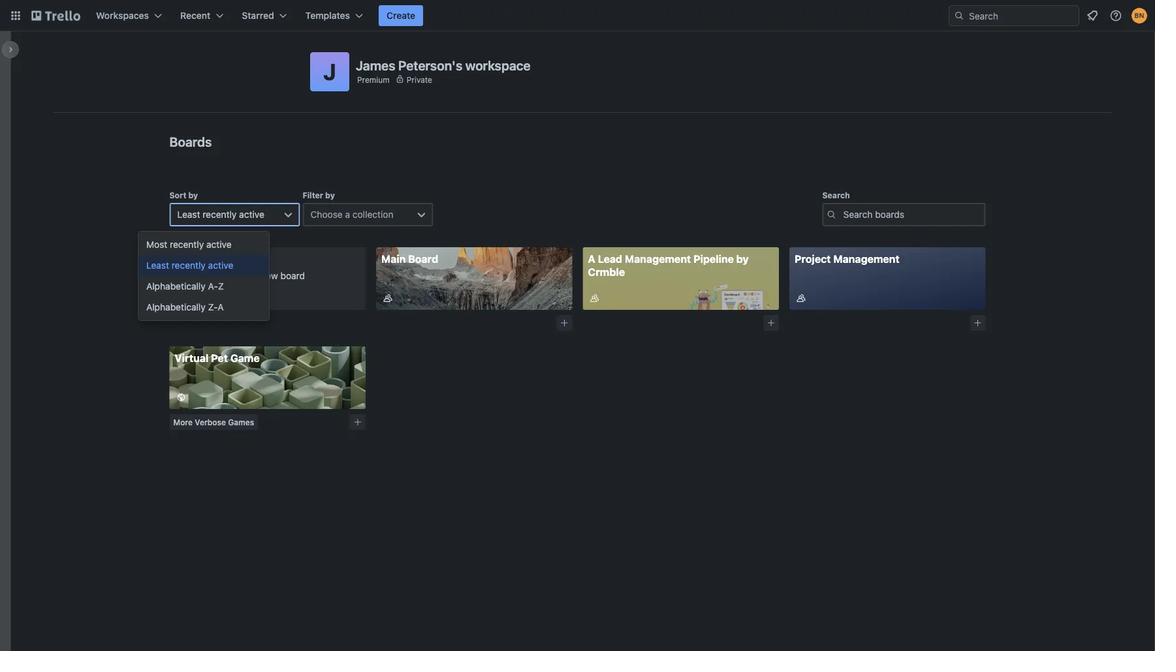 Task type: describe. For each thing, give the bounding box(es) containing it.
board
[[280, 271, 305, 281]]

pet
[[211, 352, 228, 365]]

premium
[[357, 75, 390, 84]]

more
[[173, 418, 193, 427]]

by for choose
[[325, 191, 335, 200]]

project management link
[[790, 248, 986, 310]]

crmble
[[588, 266, 625, 279]]

a lead management pipeline by crmble link
[[583, 248, 779, 310]]

workspace
[[465, 57, 531, 73]]

virtual
[[175, 352, 209, 365]]

1 vertical spatial least recently active
[[146, 260, 233, 271]]

templates button
[[298, 5, 371, 26]]

Search field
[[965, 6, 1079, 25]]

alphabetically for alphabetically z-a
[[146, 302, 206, 313]]

create button
[[379, 5, 423, 26]]

game
[[230, 352, 260, 365]]

verbose
[[195, 418, 226, 427]]

1 horizontal spatial add a new collection image
[[767, 319, 776, 328]]

management inside a lead management pipeline by crmble
[[625, 253, 691, 265]]

most
[[146, 239, 167, 250]]

0 horizontal spatial a
[[218, 302, 224, 313]]

james peterson's workspace premium
[[356, 57, 531, 84]]

project management
[[795, 253, 900, 265]]

by inside a lead management pipeline by crmble
[[736, 253, 749, 265]]

lead
[[598, 253, 622, 265]]

starred button
[[234, 5, 295, 26]]

search image
[[954, 10, 965, 21]]

main board link
[[376, 248, 572, 310]]

z
[[218, 281, 224, 292]]

j button
[[310, 52, 349, 91]]

create new board
[[230, 271, 305, 281]]

add a new collection image for project management
[[973, 319, 983, 328]]

2 vertical spatial active
[[208, 260, 233, 271]]

add a new collection image for main board
[[560, 319, 569, 328]]

recent button
[[172, 5, 231, 26]]

alphabetically z-a
[[146, 302, 224, 313]]

z-
[[208, 302, 218, 313]]

0 horizontal spatial least
[[146, 260, 169, 271]]

more verbose games button
[[169, 415, 258, 430]]

starred
[[242, 10, 274, 21]]

create for create new board
[[230, 271, 258, 281]]

a-
[[208, 281, 218, 292]]



Task type: vqa. For each thing, say whether or not it's contained in the screenshot.
The .
no



Task type: locate. For each thing, give the bounding box(es) containing it.
by for least
[[188, 191, 198, 200]]

peterson's
[[398, 57, 462, 73]]

1 alphabetically from the top
[[146, 281, 206, 292]]

recent
[[180, 10, 210, 21]]

boards
[[169, 134, 212, 149]]

0 horizontal spatial by
[[188, 191, 198, 200]]

alphabetically a-z
[[146, 281, 224, 292]]

0 vertical spatial a
[[588, 253, 596, 265]]

recently down most recently active
[[172, 260, 206, 271]]

2 add a new collection image from the left
[[973, 319, 983, 328]]

alphabetically up alphabetically z-a
[[146, 281, 206, 292]]

least recently active down most recently active
[[146, 260, 233, 271]]

sm image
[[381, 292, 394, 305], [588, 292, 601, 305], [795, 292, 808, 305], [175, 391, 188, 404]]

management inside project management link
[[834, 253, 900, 265]]

a left lead
[[588, 253, 596, 265]]

1 vertical spatial least
[[146, 260, 169, 271]]

least recently active down sort by
[[177, 209, 264, 220]]

0 horizontal spatial create
[[230, 271, 258, 281]]

recently up most recently active
[[203, 209, 237, 220]]

main
[[381, 253, 406, 265]]

new
[[261, 271, 278, 281]]

choose
[[311, 209, 343, 220]]

sm image inside main board link
[[381, 292, 394, 305]]

by right sort on the top of the page
[[188, 191, 198, 200]]

1 management from the left
[[625, 253, 691, 265]]

sm image for a lead management pipeline by crmble
[[588, 292, 601, 305]]

1 horizontal spatial create
[[387, 10, 415, 21]]

a
[[345, 209, 350, 220]]

0 notifications image
[[1085, 8, 1100, 24]]

least down sort by
[[177, 209, 200, 220]]

search
[[823, 191, 850, 200]]

management right lead
[[625, 253, 691, 265]]

0 horizontal spatial add a new collection image
[[353, 418, 362, 427]]

active
[[239, 209, 264, 220], [206, 239, 232, 250], [208, 260, 233, 271]]

project
[[795, 253, 831, 265]]

templates
[[305, 10, 350, 21]]

ben nelson (bennelson96) image
[[1132, 8, 1147, 24]]

alphabetically for alphabetically a-z
[[146, 281, 206, 292]]

Search text field
[[823, 203, 986, 227]]

by right pipeline
[[736, 253, 749, 265]]

a lead management pipeline by crmble
[[588, 253, 749, 279]]

1 add a new collection image from the left
[[560, 319, 569, 328]]

0 vertical spatial recently
[[203, 209, 237, 220]]

games
[[228, 418, 254, 427]]

0 vertical spatial least recently active
[[177, 209, 264, 220]]

2 management from the left
[[834, 253, 900, 265]]

1 vertical spatial add a new collection image
[[353, 418, 362, 427]]

2 vertical spatial recently
[[172, 260, 206, 271]]

1 horizontal spatial add a new collection image
[[973, 319, 983, 328]]

a
[[588, 253, 596, 265], [218, 302, 224, 313]]

by
[[188, 191, 198, 200], [325, 191, 335, 200], [736, 253, 749, 265]]

board
[[408, 253, 438, 265]]

workspaces
[[96, 10, 149, 21]]

create up james
[[387, 10, 415, 21]]

workspaces button
[[88, 5, 170, 26]]

sm image for virtual pet game
[[175, 391, 188, 404]]

least down most
[[146, 260, 169, 271]]

most recently active
[[146, 239, 232, 250]]

1 vertical spatial recently
[[170, 239, 204, 250]]

management right project
[[834, 253, 900, 265]]

sort by
[[169, 191, 198, 200]]

1 horizontal spatial by
[[325, 191, 335, 200]]

a inside a lead management pipeline by crmble
[[588, 253, 596, 265]]

management
[[625, 253, 691, 265], [834, 253, 900, 265]]

james
[[356, 57, 395, 73]]

sm image for main board
[[381, 292, 394, 305]]

j
[[323, 58, 336, 85]]

1 horizontal spatial least
[[177, 209, 200, 220]]

filter
[[303, 191, 323, 200]]

virtual pet game
[[175, 352, 260, 365]]

back to home image
[[31, 5, 80, 26]]

private
[[407, 75, 432, 84]]

sm image for project management
[[795, 292, 808, 305]]

0 vertical spatial least
[[177, 209, 200, 220]]

0 horizontal spatial add a new collection image
[[560, 319, 569, 328]]

1 vertical spatial alphabetically
[[146, 302, 206, 313]]

1 horizontal spatial management
[[834, 253, 900, 265]]

create for create
[[387, 10, 415, 21]]

create
[[387, 10, 415, 21], [230, 271, 258, 281]]

sm image up more
[[175, 391, 188, 404]]

2 alphabetically from the top
[[146, 302, 206, 313]]

collection
[[353, 209, 393, 220]]

create inside "button"
[[387, 10, 415, 21]]

add a new collection image
[[767, 319, 776, 328], [353, 418, 362, 427]]

0 vertical spatial alphabetically
[[146, 281, 206, 292]]

add a new collection image
[[560, 319, 569, 328], [973, 319, 983, 328]]

a down z
[[218, 302, 224, 313]]

sm image inside virtual pet game "link"
[[175, 391, 188, 404]]

0 vertical spatial create
[[387, 10, 415, 21]]

pipeline
[[694, 253, 734, 265]]

main board
[[381, 253, 438, 265]]

create left new
[[230, 271, 258, 281]]

filter by
[[303, 191, 335, 200]]

more verbose games
[[173, 418, 254, 427]]

least recently active
[[177, 209, 264, 220], [146, 260, 233, 271]]

1 vertical spatial a
[[218, 302, 224, 313]]

sm image down crmble
[[588, 292, 601, 305]]

1 vertical spatial create
[[230, 271, 258, 281]]

sort
[[169, 191, 186, 200]]

1 horizontal spatial a
[[588, 253, 596, 265]]

least
[[177, 209, 200, 220], [146, 260, 169, 271]]

sm image down main
[[381, 292, 394, 305]]

0 vertical spatial active
[[239, 209, 264, 220]]

alphabetically
[[146, 281, 206, 292], [146, 302, 206, 313]]

0 vertical spatial add a new collection image
[[767, 319, 776, 328]]

sm image down project
[[795, 292, 808, 305]]

alphabetically down alphabetically a-z
[[146, 302, 206, 313]]

by right filter
[[325, 191, 335, 200]]

1 vertical spatial active
[[206, 239, 232, 250]]

open information menu image
[[1110, 9, 1123, 22]]

sm image inside project management link
[[795, 292, 808, 305]]

choose a collection
[[311, 209, 393, 220]]

sm image inside a lead management pipeline by crmble link
[[588, 292, 601, 305]]

primary element
[[0, 0, 1155, 31]]

recently
[[203, 209, 237, 220], [170, 239, 204, 250], [172, 260, 206, 271]]

0 horizontal spatial management
[[625, 253, 691, 265]]

virtual pet game link
[[169, 347, 366, 409]]

recently right most
[[170, 239, 204, 250]]

2 horizontal spatial by
[[736, 253, 749, 265]]



